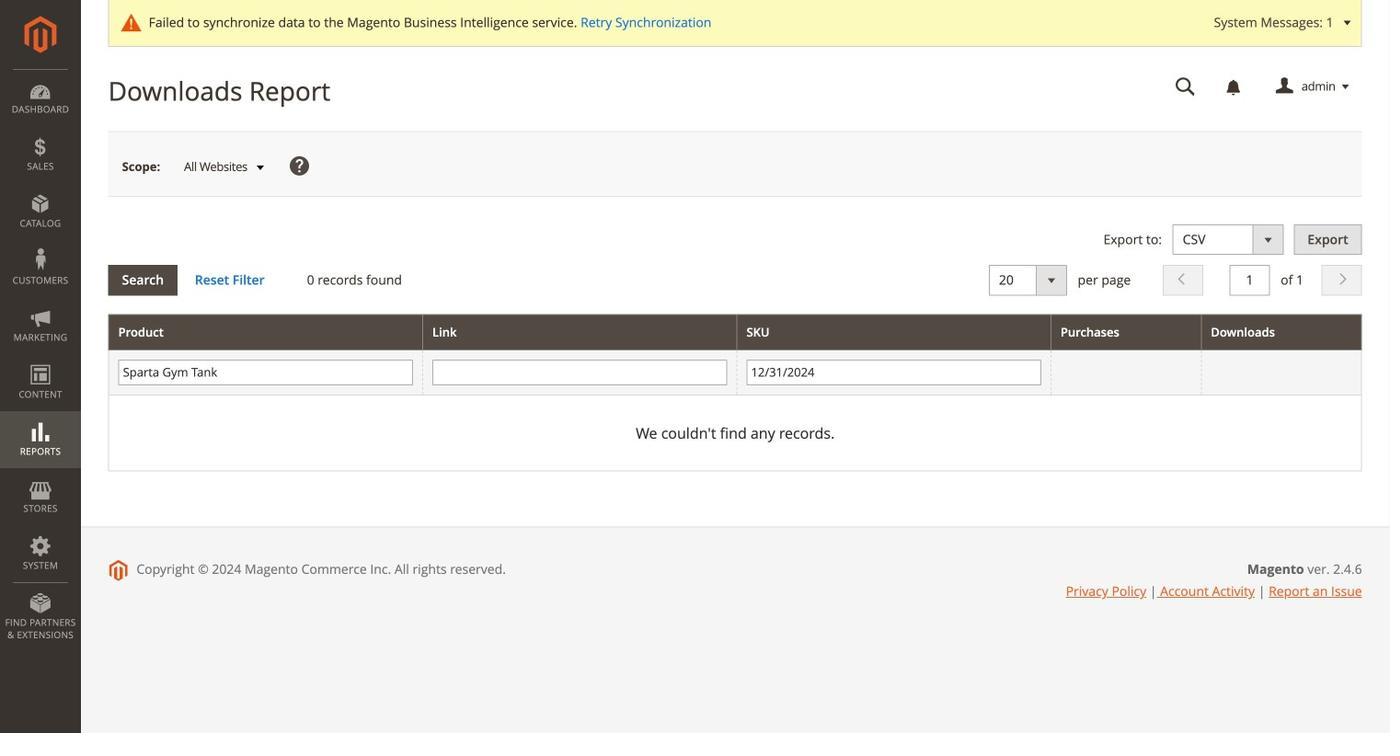 Task type: locate. For each thing, give the bounding box(es) containing it.
None text field
[[1230, 265, 1270, 296], [433, 360, 727, 386], [747, 360, 1042, 386], [1230, 265, 1270, 296], [433, 360, 727, 386], [747, 360, 1042, 386]]

menu bar
[[0, 69, 81, 651]]

magento admin panel image
[[24, 16, 57, 53]]

None text field
[[1163, 71, 1209, 103], [118, 360, 413, 386], [1163, 71, 1209, 103], [118, 360, 413, 386]]



